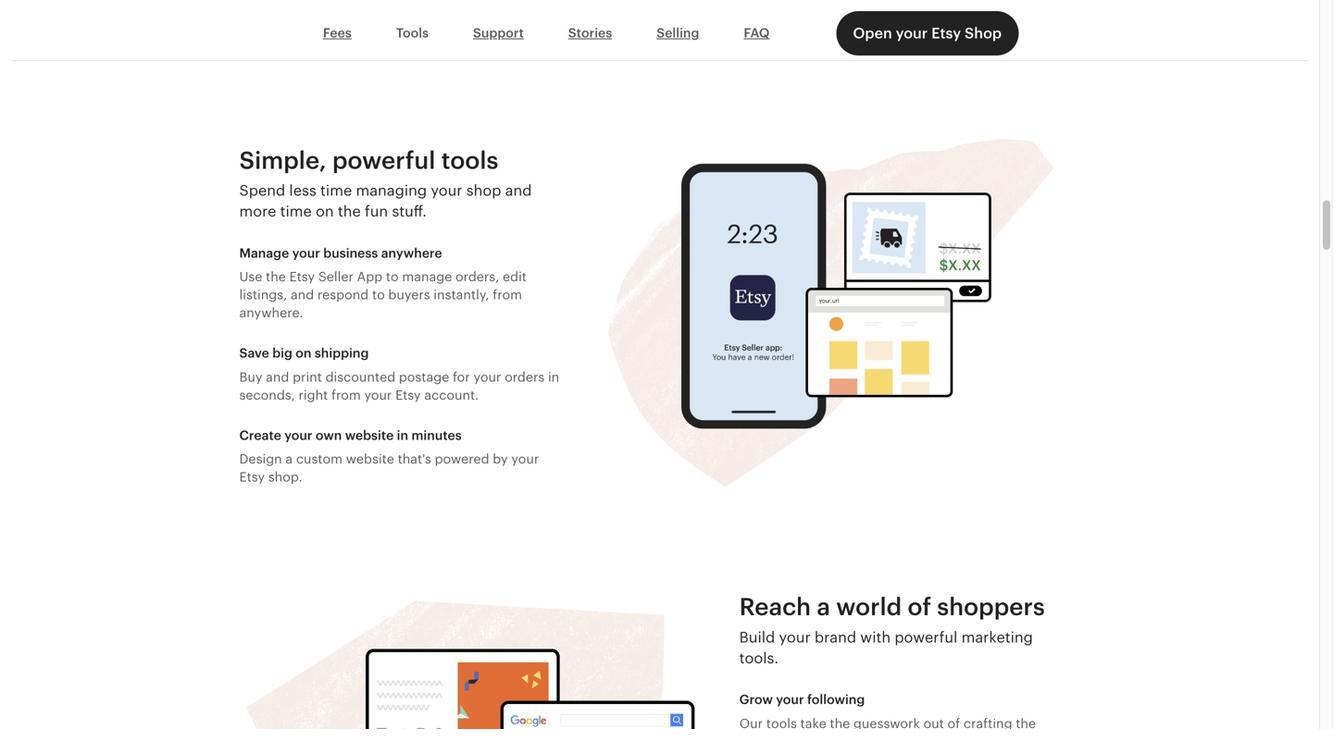 Task type: vqa. For each thing, say whether or not it's contained in the screenshot.
the rightmost in
yes



Task type: describe. For each thing, give the bounding box(es) containing it.
faq
[[744, 26, 770, 40]]

from inside save big on shipping buy and print discounted postage for your orders in seconds, right from your etsy account.
[[331, 388, 361, 403]]

on inside "simple, powerful tools spend less time managing your shop and more time on the fun stuff."
[[316, 203, 334, 220]]

tools link
[[374, 16, 451, 51]]

fees link
[[301, 16, 374, 51]]

brand
[[815, 630, 856, 646]]

seconds,
[[239, 388, 295, 403]]

edit
[[503, 269, 527, 284]]

managing
[[356, 182, 427, 199]]

1 vertical spatial time
[[280, 203, 312, 220]]

a inside create your own website in minutes design a custom website that's powered by your etsy shop.
[[286, 452, 293, 467]]

seller
[[318, 269, 354, 284]]

your inside "simple, powerful tools spend less time managing your shop and more time on the fun stuff."
[[431, 182, 462, 199]]

print
[[293, 370, 322, 384]]

shoppers
[[937, 594, 1045, 621]]

powered
[[435, 452, 489, 467]]

on inside save big on shipping buy and print discounted postage for your orders in seconds, right from your etsy account.
[[296, 346, 312, 361]]

reach
[[739, 594, 811, 621]]

following
[[807, 693, 865, 708]]

anywhere.
[[239, 306, 303, 320]]

postage
[[399, 370, 449, 384]]

buy
[[239, 370, 262, 384]]

from inside manage your business anywhere use the etsy seller app to manage orders, edit listings, and respond to buyers instantly, from anywhere.
[[493, 287, 522, 302]]

powerful inside reach a world of shoppers build your brand with powerful marketing tools.
[[895, 630, 958, 646]]

less
[[289, 182, 316, 199]]

shop
[[466, 182, 501, 199]]

open your etsy shop link
[[836, 11, 1019, 56]]

your left own
[[284, 428, 313, 443]]

powerful inside "simple, powerful tools spend less time managing your shop and more time on the fun stuff."
[[332, 147, 436, 174]]

open your etsy shop
[[853, 25, 1002, 42]]

and inside "simple, powerful tools spend less time managing your shop and more time on the fun stuff."
[[505, 182, 532, 199]]

save
[[239, 346, 269, 361]]

manage
[[402, 269, 452, 284]]

your right open on the top right of the page
[[896, 25, 928, 42]]

manage your business anywhere use the etsy seller app to manage orders, edit listings, and respond to buyers instantly, from anywhere.
[[239, 246, 527, 320]]

custom
[[296, 452, 343, 467]]

anywhere
[[381, 246, 442, 260]]

in inside save big on shipping buy and print discounted postage for your orders in seconds, right from your etsy account.
[[548, 370, 559, 384]]

shipping
[[315, 346, 369, 361]]

create
[[239, 428, 281, 443]]

shop.
[[268, 470, 302, 485]]

discounted
[[325, 370, 395, 384]]

manage
[[239, 246, 289, 260]]

your down discounted
[[364, 388, 392, 403]]



Task type: locate. For each thing, give the bounding box(es) containing it.
1 horizontal spatial a
[[817, 594, 830, 621]]

your inside manage your business anywhere use the etsy seller app to manage orders, edit listings, and respond to buyers instantly, from anywhere.
[[292, 246, 320, 260]]

1 horizontal spatial on
[[316, 203, 334, 220]]

your
[[896, 25, 928, 42], [431, 182, 462, 199], [292, 246, 320, 260], [474, 370, 501, 384], [364, 388, 392, 403], [284, 428, 313, 443], [511, 452, 539, 467], [779, 630, 811, 646], [776, 693, 804, 708]]

1 vertical spatial website
[[346, 452, 394, 467]]

selling link
[[634, 16, 722, 51]]

to down app
[[372, 287, 385, 302]]

the left fun
[[338, 203, 361, 220]]

spend
[[239, 182, 285, 199]]

etsy down the design in the bottom left of the page
[[239, 470, 265, 485]]

etsy inside save big on shipping buy and print discounted postage for your orders in seconds, right from your etsy account.
[[395, 388, 421, 403]]

0 horizontal spatial on
[[296, 346, 312, 361]]

0 horizontal spatial in
[[397, 428, 408, 443]]

1 vertical spatial the
[[266, 269, 286, 284]]

tools
[[441, 147, 499, 174]]

and up "anywhere."
[[291, 287, 314, 302]]

buyers
[[388, 287, 430, 302]]

to right app
[[386, 269, 399, 284]]

simple,
[[239, 147, 327, 174]]

1 horizontal spatial time
[[320, 182, 352, 199]]

2 horizontal spatial and
[[505, 182, 532, 199]]

1 horizontal spatial to
[[386, 269, 399, 284]]

the inside manage your business anywhere use the etsy seller app to manage orders, edit listings, and respond to buyers instantly, from anywhere.
[[266, 269, 286, 284]]

0 vertical spatial powerful
[[332, 147, 436, 174]]

respond
[[317, 287, 369, 302]]

of
[[908, 594, 931, 621]]

1 horizontal spatial from
[[493, 287, 522, 302]]

shop
[[965, 25, 1002, 42]]

design
[[239, 452, 282, 467]]

orders,
[[456, 269, 499, 284]]

tools.
[[739, 650, 779, 667]]

1 horizontal spatial in
[[548, 370, 559, 384]]

time right less
[[320, 182, 352, 199]]

0 vertical spatial to
[[386, 269, 399, 284]]

right
[[299, 388, 328, 403]]

1 vertical spatial and
[[291, 287, 314, 302]]

grow
[[739, 693, 773, 708]]

support link
[[451, 16, 546, 51]]

and right shop
[[505, 182, 532, 199]]

0 horizontal spatial a
[[286, 452, 293, 467]]

1 vertical spatial to
[[372, 287, 385, 302]]

0 horizontal spatial the
[[266, 269, 286, 284]]

and
[[505, 182, 532, 199], [291, 287, 314, 302], [266, 370, 289, 384]]

the up listings,
[[266, 269, 286, 284]]

in up the that's
[[397, 428, 408, 443]]

in inside create your own website in minutes design a custom website that's powered by your etsy shop.
[[397, 428, 408, 443]]

your right by
[[511, 452, 539, 467]]

your right for
[[474, 370, 501, 384]]

0 vertical spatial a
[[286, 452, 293, 467]]

on down less
[[316, 203, 334, 220]]

your down the reach
[[779, 630, 811, 646]]

a inside reach a world of shoppers build your brand with powerful marketing tools.
[[817, 594, 830, 621]]

business
[[323, 246, 378, 260]]

instantly,
[[434, 287, 489, 302]]

1 vertical spatial a
[[817, 594, 830, 621]]

etsy inside manage your business anywhere use the etsy seller app to manage orders, edit listings, and respond to buyers instantly, from anywhere.
[[289, 269, 315, 284]]

grow your following
[[739, 693, 865, 708]]

support
[[473, 26, 524, 40]]

0 vertical spatial on
[[316, 203, 334, 220]]

open
[[853, 25, 892, 42]]

tools
[[396, 26, 429, 40]]

0 vertical spatial and
[[505, 182, 532, 199]]

and inside manage your business anywhere use the etsy seller app to manage orders, edit listings, and respond to buyers instantly, from anywhere.
[[291, 287, 314, 302]]

1 vertical spatial in
[[397, 428, 408, 443]]

and inside save big on shipping buy and print discounted postage for your orders in seconds, right from your etsy account.
[[266, 370, 289, 384]]

from down discounted
[[331, 388, 361, 403]]

on
[[316, 203, 334, 220], [296, 346, 312, 361]]

0 horizontal spatial powerful
[[332, 147, 436, 174]]

1 vertical spatial on
[[296, 346, 312, 361]]

your left shop
[[431, 182, 462, 199]]

0 horizontal spatial to
[[372, 287, 385, 302]]

0 vertical spatial time
[[320, 182, 352, 199]]

more
[[239, 203, 276, 220]]

app
[[357, 269, 383, 284]]

faq link
[[722, 16, 792, 51]]

account.
[[424, 388, 479, 403]]

1 vertical spatial powerful
[[895, 630, 958, 646]]

for
[[453, 370, 470, 384]]

time
[[320, 182, 352, 199], [280, 203, 312, 220]]

0 vertical spatial from
[[493, 287, 522, 302]]

etsy
[[931, 25, 961, 42], [289, 269, 315, 284], [395, 388, 421, 403], [239, 470, 265, 485]]

1 horizontal spatial the
[[338, 203, 361, 220]]

0 vertical spatial the
[[338, 203, 361, 220]]

in
[[548, 370, 559, 384], [397, 428, 408, 443]]

website
[[345, 428, 394, 443], [346, 452, 394, 467]]

and up seconds,
[[266, 370, 289, 384]]

stories link
[[546, 16, 634, 51]]

save big on shipping buy and print discounted postage for your orders in seconds, right from your etsy account.
[[239, 346, 559, 403]]

from
[[493, 287, 522, 302], [331, 388, 361, 403]]

use
[[239, 269, 262, 284]]

your up seller at left top
[[292, 246, 320, 260]]

time down less
[[280, 203, 312, 220]]

simple, powerful tools spend less time managing your shop and more time on the fun stuff.
[[239, 147, 532, 220]]

reach a world of shoppers build your brand with powerful marketing tools.
[[739, 594, 1045, 667]]

etsy left seller at left top
[[289, 269, 315, 284]]

fun
[[365, 203, 388, 220]]

fees
[[323, 26, 352, 40]]

your right grow
[[776, 693, 804, 708]]

powerful
[[332, 147, 436, 174], [895, 630, 958, 646]]

0 horizontal spatial and
[[266, 370, 289, 384]]

0 horizontal spatial from
[[331, 388, 361, 403]]

1 vertical spatial from
[[331, 388, 361, 403]]

on right big on the left top of the page
[[296, 346, 312, 361]]

your inside reach a world of shoppers build your brand with powerful marketing tools.
[[779, 630, 811, 646]]

0 vertical spatial website
[[345, 428, 394, 443]]

listings,
[[239, 287, 287, 302]]

0 vertical spatial in
[[548, 370, 559, 384]]

with
[[860, 630, 891, 646]]

etsy down postage
[[395, 388, 421, 403]]

stuff.
[[392, 203, 427, 220]]

0 horizontal spatial time
[[280, 203, 312, 220]]

minutes
[[412, 428, 462, 443]]

by
[[493, 452, 508, 467]]

selling
[[657, 26, 699, 40]]

the inside "simple, powerful tools spend less time managing your shop and more time on the fun stuff."
[[338, 203, 361, 220]]

stories
[[568, 26, 612, 40]]

website left the that's
[[346, 452, 394, 467]]

the
[[338, 203, 361, 220], [266, 269, 286, 284]]

etsy inside create your own website in minutes design a custom website that's powered by your etsy shop.
[[239, 470, 265, 485]]

from down "edit"
[[493, 287, 522, 302]]

to
[[386, 269, 399, 284], [372, 287, 385, 302]]

world
[[836, 594, 902, 621]]

build
[[739, 630, 775, 646]]

that's
[[398, 452, 431, 467]]

etsy left shop
[[931, 25, 961, 42]]

1 horizontal spatial and
[[291, 287, 314, 302]]

powerful up managing
[[332, 147, 436, 174]]

own
[[316, 428, 342, 443]]

etsy inside open your etsy shop link
[[931, 25, 961, 42]]

1 horizontal spatial powerful
[[895, 630, 958, 646]]

create your own website in minutes design a custom website that's powered by your etsy shop.
[[239, 428, 539, 485]]

a
[[286, 452, 293, 467], [817, 594, 830, 621]]

2 vertical spatial and
[[266, 370, 289, 384]]

in right orders
[[548, 370, 559, 384]]

marketing
[[962, 630, 1033, 646]]

orders
[[505, 370, 545, 384]]

powerful down of
[[895, 630, 958, 646]]

a up brand on the right bottom of page
[[817, 594, 830, 621]]

website right own
[[345, 428, 394, 443]]

big
[[272, 346, 292, 361]]

a up shop. at the left bottom of page
[[286, 452, 293, 467]]



